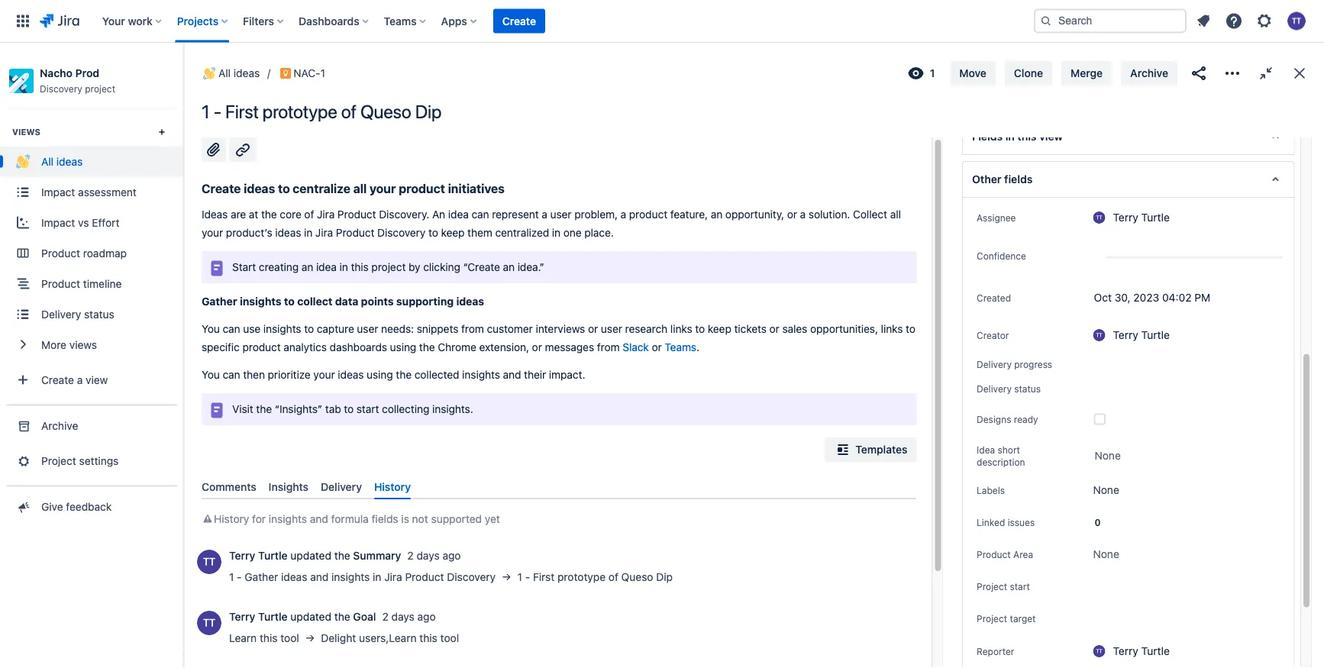 Task type: describe. For each thing, give the bounding box(es) containing it.
0 vertical spatial and
[[503, 368, 521, 381]]

appswitcher icon image
[[14, 12, 32, 30]]

of inside the 'ideas are at the core of jira product discovery. an idea can represent a user problem, a product feature, an opportunity, or a solution. collect all your product's ideas in jira product discovery to keep them centralized in one place.'
[[304, 208, 314, 221]]

project for project start
[[976, 581, 1007, 592]]

0 vertical spatial product
[[399, 181, 445, 196]]

sales
[[782, 323, 807, 335]]

settings
[[79, 454, 119, 467]]

this right learn
[[260, 632, 278, 645]]

product inside product roadmap link
[[41, 247, 80, 259]]

1 button
[[903, 61, 941, 86]]

teams link
[[665, 341, 697, 354]]

feedback image
[[15, 499, 31, 514]]

views
[[12, 127, 41, 137]]

insights
[[269, 480, 309, 493]]

collapse image
[[1257, 64, 1275, 82]]

or inside the 'ideas are at the core of jira product discovery. an idea can represent a user problem, a product feature, an opportunity, or a solution. collect all your product's ideas in jira product discovery to keep them centralized in one place.'
[[787, 208, 797, 221]]

Search field
[[1034, 9, 1187, 33]]

history for insights and formula fields is not supported yet
[[214, 513, 500, 526]]

created
[[976, 293, 1011, 303]]

1 horizontal spatial all
[[218, 67, 231, 79]]

0 horizontal spatial fields
[[372, 513, 398, 526]]

capture
[[317, 323, 354, 335]]

at
[[249, 208, 258, 221]]

discovery.
[[379, 208, 429, 221]]

views
[[69, 338, 97, 351]]

history for history
[[374, 480, 411, 493]]

ideas inside jira product discovery navigation element
[[56, 155, 83, 168]]

2 terry turtle image from the top
[[1093, 329, 1105, 341]]

this right users,learn
[[420, 632, 438, 645]]

start creating an idea in this project by clicking "create an idea."
[[232, 261, 544, 273]]

this inside "element"
[[1017, 130, 1036, 143]]

2 vertical spatial your
[[313, 368, 335, 381]]

feedback
[[66, 500, 112, 513]]

in down centralize
[[304, 226, 313, 239]]

history for history for insights and formula fields is not supported yet
[[214, 513, 249, 526]]

to up analytics
[[304, 323, 314, 335]]

banner containing your work
[[0, 0, 1324, 43]]

start inside dropdown button
[[1010, 581, 1030, 592]]

linked
[[976, 517, 1005, 528]]

in down summary
[[373, 571, 381, 584]]

impact for impact assessment
[[41, 186, 75, 198]]

or up their
[[532, 341, 542, 354]]

2 horizontal spatial discovery
[[447, 571, 496, 584]]

give feedback button
[[0, 491, 183, 522]]

product timeline link
[[0, 268, 183, 299]]

opportunities,
[[810, 323, 878, 335]]

filters button
[[238, 9, 290, 33]]

insights down extension,
[[462, 368, 500, 381]]

an
[[432, 208, 445, 221]]

supported
[[431, 513, 482, 526]]

delivery status button
[[972, 380, 1045, 398]]

turtle for second terry turtle icon from the bottom
[[1141, 211, 1170, 224]]

a left "solution."
[[800, 208, 806, 221]]

1 horizontal spatial all ideas link
[[200, 64, 260, 82]]

1 vertical spatial jira
[[315, 226, 333, 239]]

1 tool from the left
[[281, 632, 299, 645]]

effort
[[92, 216, 119, 229]]

teams inside dropdown button
[[384, 15, 417, 27]]

create for create
[[502, 15, 536, 27]]

comments
[[202, 480, 256, 493]]

oct 30, 2023 04:02 pm
[[1094, 291, 1210, 304]]

0 vertical spatial archive
[[1130, 67, 1169, 79]]

use
[[243, 323, 261, 335]]

templates
[[856, 443, 908, 456]]

them
[[467, 226, 492, 239]]

ideas up at
[[244, 181, 275, 196]]

analytics
[[284, 341, 327, 354]]

ready
[[1014, 414, 1038, 425]]

1 horizontal spatial all ideas
[[218, 67, 260, 79]]

ideas down dashboards
[[338, 368, 364, 381]]

the up delight
[[334, 611, 350, 623]]

idea
[[976, 444, 995, 455]]

create a view button
[[0, 365, 183, 395]]

represent
[[492, 208, 539, 221]]

using inside the you can use insights to capture user needs: snippets from customer interviews or user research links to keep tickets or sales opportunities, links to specific product analytics dashboards using the chrome extension, or messages from
[[390, 341, 416, 354]]

assessment
[[78, 186, 137, 198]]

users,learn
[[359, 632, 417, 645]]

delivery progress
[[976, 359, 1052, 370]]

1 inside the nac-1 'link'
[[320, 67, 325, 79]]

1 vertical spatial none
[[1093, 484, 1119, 496]]

dashboards
[[299, 15, 359, 27]]

problem,
[[575, 208, 618, 221]]

gather insights to collect data points supporting ideas
[[202, 295, 484, 308]]

add attachment image
[[205, 141, 223, 159]]

delight
[[321, 632, 356, 645]]

keep inside the you can use insights to capture user needs: snippets from customer interviews or user research links to keep tickets or sales opportunities, links to specific product analytics dashboards using the chrome extension, or messages from
[[708, 323, 731, 335]]

created button
[[972, 289, 1015, 307]]

start
[[232, 261, 256, 273]]

0 horizontal spatial start
[[357, 403, 379, 415]]

ideas inside the 'ideas are at the core of jira product discovery. an idea can represent a user problem, a product feature, an opportunity, or a solution. collect all your product's ideas in jira product discovery to keep them centralized in one place.'
[[275, 226, 301, 239]]

terry turtle updated the goal 2 days ago
[[229, 611, 436, 623]]

move button
[[950, 61, 996, 86]]

can for ideas
[[223, 368, 240, 381]]

other fields element
[[962, 161, 1295, 198]]

or right slack
[[652, 341, 662, 354]]

your profile and settings image
[[1288, 12, 1306, 30]]

"create
[[463, 261, 500, 273]]

fields in this view element
[[962, 118, 1295, 155]]

summary
[[353, 550, 401, 562]]

1 horizontal spatial prototype
[[558, 571, 606, 584]]

impact assessment link
[[0, 177, 183, 207]]

1 vertical spatial idea
[[316, 261, 337, 273]]

primary element
[[9, 0, 1034, 42]]

your inside the 'ideas are at the core of jira product discovery. an idea can represent a user problem, a product feature, an opportunity, or a solution. collect all your product's ideas in jira product discovery to keep them centralized in one place.'
[[202, 226, 223, 239]]

1 links from the left
[[670, 323, 692, 335]]

.
[[697, 341, 700, 354]]

keep inside the 'ideas are at the core of jira product discovery. an idea can represent a user problem, a product feature, an opportunity, or a solution. collect all your product's ideas in jira product discovery to keep them centralized in one place.'
[[441, 226, 465, 239]]

days for summary
[[417, 550, 440, 562]]

2 horizontal spatial of
[[609, 571, 619, 584]]

timeline
[[83, 277, 122, 290]]

tab list containing comments
[[196, 474, 923, 500]]

create for create ideas to centralize all your product initiatives
[[202, 181, 241, 196]]

panel note image for start
[[208, 259, 226, 277]]

0 horizontal spatial 1 - first prototype of queso dip
[[202, 101, 442, 122]]

2 vertical spatial jira
[[384, 571, 402, 584]]

1 inside "1" dropdown button
[[930, 67, 935, 79]]

to up core
[[278, 181, 290, 196]]

all inside the 'ideas are at the core of jira product discovery. an idea can represent a user problem, a product feature, an opportunity, or a solution. collect all your product's ideas in jira product discovery to keep them centralized in one place.'
[[890, 208, 901, 221]]

terry turtle for terry turtle image
[[1113, 645, 1170, 658]]

fields
[[972, 130, 1002, 143]]

2 vertical spatial and
[[310, 571, 329, 584]]

are
[[231, 208, 246, 221]]

slack
[[623, 341, 649, 354]]

0 vertical spatial first
[[225, 101, 259, 122]]

2023
[[1133, 291, 1159, 304]]

0
[[1094, 517, 1101, 528]]

days for goal
[[391, 611, 415, 623]]

ideas down the "create on the left of the page
[[456, 295, 484, 308]]

notifications image
[[1194, 12, 1213, 30]]

designs ready
[[976, 414, 1038, 425]]

group containing all ideas
[[0, 107, 183, 404]]

0 horizontal spatial queso
[[360, 101, 411, 122]]

0 horizontal spatial prototype
[[263, 101, 337, 122]]

2 links from the left
[[881, 323, 903, 335]]

turtle down for on the bottom left of page
[[258, 550, 288, 562]]

2 tool from the left
[[440, 632, 459, 645]]

0 vertical spatial none
[[1094, 449, 1121, 462]]

teams button
[[379, 9, 432, 33]]

an inside the 'ideas are at the core of jira product discovery. an idea can represent a user problem, a product feature, an opportunity, or a solution. collect all your product's ideas in jira product discovery to keep them centralized in one place.'
[[711, 208, 723, 221]]

1 vertical spatial using
[[367, 368, 393, 381]]

solution.
[[809, 208, 850, 221]]

the left collected
[[396, 368, 412, 381]]

turtle for terry turtle image
[[1141, 645, 1170, 658]]

1 vertical spatial queso
[[621, 571, 653, 584]]

place.
[[584, 226, 614, 239]]

ideas down terry turtle updated the summary 2 days ago
[[281, 571, 307, 584]]

clone
[[1014, 67, 1043, 79]]

snippets
[[417, 323, 458, 335]]

to right tab on the left of page
[[344, 403, 354, 415]]

vs
[[78, 216, 89, 229]]

merge button
[[1062, 61, 1112, 86]]

view inside dropdown button
[[86, 373, 108, 386]]

visit the "insights" tab to start collecting insights.
[[232, 403, 473, 415]]

collect
[[297, 295, 333, 308]]

templates button
[[825, 438, 917, 462]]

can inside the 'ideas are at the core of jira product discovery. an idea can represent a user problem, a product feature, an opportunity, or a solution. collect all your product's ideas in jira product discovery to keep them centralized in one place.'
[[472, 208, 489, 221]]

1 horizontal spatial an
[[503, 261, 515, 273]]

labels
[[976, 485, 1005, 496]]

2 horizontal spatial your
[[370, 181, 396, 196]]

a up the centralized
[[542, 208, 548, 221]]

nacho prod discovery project
[[40, 67, 115, 94]]

initiatives
[[448, 181, 505, 196]]

0 vertical spatial of
[[341, 101, 357, 122]]

project for project settings
[[41, 454, 76, 467]]

the inside the 'ideas are at the core of jira product discovery. an idea can represent a user problem, a product feature, an opportunity, or a solution. collect all your product's ideas in jira product discovery to keep them centralized in one place.'
[[261, 208, 277, 221]]

or left "sales"
[[770, 323, 780, 335]]

1 vertical spatial 1 - first prototype of queso dip
[[518, 571, 673, 584]]

impact vs effort
[[41, 216, 119, 229]]

turtle up learn this tool at the bottom left
[[258, 611, 288, 623]]

1 vertical spatial from
[[597, 341, 620, 354]]

turtle for first terry turtle icon from the bottom
[[1141, 329, 1170, 342]]

to left collect
[[284, 295, 295, 308]]

create ideas to centralize all your product initiatives
[[202, 181, 505, 196]]

product inside the 'ideas are at the core of jira product discovery. an idea can represent a user problem, a product feature, an opportunity, or a solution. collect all your product's ideas in jira product discovery to keep them centralized in one place.'
[[629, 208, 668, 221]]

in left one
[[552, 226, 561, 239]]

delivery progress button
[[972, 355, 1057, 373]]

insights right for on the bottom left of page
[[269, 513, 307, 526]]

ideas are at the core of jira product discovery. an idea can represent a user problem, a product feature, an opportunity, or a solution. collect all your product's ideas in jira product discovery to keep them centralized in one place.
[[202, 208, 904, 239]]

points
[[361, 295, 394, 308]]

2 for goal
[[382, 611, 389, 623]]

"insights"
[[275, 403, 322, 415]]

delivery status link
[[0, 299, 183, 330]]

2 vertical spatial none
[[1093, 548, 1119, 561]]

view inside "element"
[[1039, 130, 1063, 143]]

1 vertical spatial first
[[533, 571, 555, 584]]

description
[[976, 457, 1025, 467]]

their
[[524, 368, 546, 381]]

0 vertical spatial gather
[[202, 295, 237, 308]]

0 horizontal spatial user
[[357, 323, 378, 335]]

not
[[412, 513, 428, 526]]

more views
[[41, 338, 97, 351]]

then
[[243, 368, 265, 381]]

in up gather insights to collect data points supporting ideas
[[340, 261, 348, 273]]

or up messages
[[588, 323, 598, 335]]

0 vertical spatial jira
[[317, 208, 335, 221]]

terry down for on the bottom left of page
[[229, 550, 255, 562]]

0 horizontal spatial -
[[214, 101, 221, 122]]

1 horizontal spatial project
[[371, 261, 406, 273]]

research
[[625, 323, 668, 335]]

ideas down filters
[[234, 67, 260, 79]]

1 horizontal spatial archive button
[[1121, 61, 1178, 86]]

create a view
[[41, 373, 108, 386]]

updated for tool
[[291, 611, 331, 623]]

terry for first terry turtle icon from the bottom
[[1113, 329, 1138, 342]]

terry up learn
[[229, 611, 255, 623]]



Task type: locate. For each thing, give the bounding box(es) containing it.
2 horizontal spatial user
[[601, 323, 622, 335]]

an left idea."
[[503, 261, 515, 273]]

dashboards button
[[294, 9, 375, 33]]

0 vertical spatial using
[[390, 341, 416, 354]]

2 vertical spatial project
[[976, 613, 1007, 624]]

more image
[[1224, 64, 1242, 82]]

delivery status down product timeline
[[41, 308, 114, 320]]

terry turtle right terry turtle image
[[1113, 645, 1170, 658]]

to inside the 'ideas are at the core of jira product discovery. an idea can represent a user problem, a product feature, an opportunity, or a solution. collect all your product's ideas in jira product discovery to keep them centralized in one place.'
[[428, 226, 438, 239]]

product inside the you can use insights to capture user needs: snippets from customer interviews or user research links to keep tickets or sales opportunities, links to specific product analytics dashboards using the chrome extension, or messages from
[[242, 341, 281, 354]]

0 vertical spatial idea
[[448, 208, 469, 221]]

terry turtle image
[[1093, 212, 1105, 224], [1093, 329, 1105, 341]]

the
[[261, 208, 277, 221], [419, 341, 435, 354], [396, 368, 412, 381], [256, 403, 272, 415], [334, 550, 350, 562], [334, 611, 350, 623]]

turtle right terry turtle image
[[1141, 645, 1170, 658]]

terry turtle down 2023 on the right
[[1113, 329, 1170, 342]]

impact up impact vs effort
[[41, 186, 75, 198]]

2 vertical spatial can
[[223, 368, 240, 381]]

an right creating
[[302, 261, 313, 273]]

you for you can then prioritize your ideas using the collected insights and their impact.
[[202, 368, 220, 381]]

ago for terry turtle updated the goal 2 days ago
[[417, 611, 436, 623]]

1 horizontal spatial fields
[[1004, 173, 1032, 186]]

ago for terry turtle updated the summary 2 days ago
[[443, 550, 461, 562]]

product
[[399, 181, 445, 196], [629, 208, 668, 221], [242, 341, 281, 354]]

jira image
[[40, 12, 79, 30], [40, 12, 79, 30]]

link issue image
[[234, 141, 252, 159]]

days down not
[[417, 550, 440, 562]]

can inside the you can use insights to capture user needs: snippets from customer interviews or user research links to keep tickets or sales opportunities, links to specific product analytics dashboards using the chrome extension, or messages from
[[223, 323, 240, 335]]

1 horizontal spatial from
[[597, 341, 620, 354]]

2 impact from the top
[[41, 216, 75, 229]]

centralize
[[293, 181, 350, 196]]

2 horizontal spatial an
[[711, 208, 723, 221]]

needs:
[[381, 323, 414, 335]]

0 vertical spatial terry turtle
[[1113, 211, 1170, 224]]

help image
[[1225, 12, 1243, 30]]

delivery status inside jira product discovery navigation element
[[41, 308, 114, 320]]

1 horizontal spatial queso
[[621, 571, 653, 584]]

1 vertical spatial all
[[41, 155, 54, 168]]

create up ideas
[[202, 181, 241, 196]]

all ideas down filters
[[218, 67, 260, 79]]

gather down the start
[[202, 295, 237, 308]]

days up delight users,learn this tool
[[391, 611, 415, 623]]

2 for summary
[[407, 550, 414, 562]]

project start button
[[972, 577, 1034, 596]]

status inside delivery status link
[[84, 308, 114, 320]]

chrome
[[438, 341, 476, 354]]

a inside dropdown button
[[77, 373, 83, 386]]

project for project target
[[976, 613, 1007, 624]]

1 vertical spatial all ideas link
[[0, 146, 183, 177]]

updated for gather
[[291, 550, 331, 562]]

and down terry turtle updated the summary 2 days ago
[[310, 571, 329, 584]]

impact.
[[549, 368, 585, 381]]

product left feature,
[[629, 208, 668, 221]]

0 vertical spatial project
[[85, 83, 115, 94]]

0 vertical spatial all ideas
[[218, 67, 260, 79]]

a
[[542, 208, 548, 221], [621, 208, 626, 221], [800, 208, 806, 221], [77, 373, 83, 386]]

product's
[[226, 226, 272, 239]]

user up dashboards
[[357, 323, 378, 335]]

the inside the you can use insights to capture user needs: snippets from customer interviews or user research links to keep tickets or sales opportunities, links to specific product analytics dashboards using the chrome extension, or messages from
[[419, 341, 435, 354]]

archive button
[[1121, 61, 1178, 86], [0, 410, 183, 441]]

0 vertical spatial ago
[[443, 550, 461, 562]]

2 vertical spatial terry turtle
[[1113, 645, 1170, 658]]

project left target
[[976, 613, 1007, 624]]

nac-
[[293, 67, 320, 79]]

1 horizontal spatial product
[[399, 181, 445, 196]]

0 horizontal spatial 2
[[382, 611, 389, 623]]

0 horizontal spatial dip
[[415, 101, 442, 122]]

1 vertical spatial can
[[223, 323, 240, 335]]

0 horizontal spatial create
[[41, 373, 74, 386]]

0 horizontal spatial archive button
[[0, 410, 183, 441]]

teams down research
[[665, 341, 697, 354]]

1 vertical spatial dip
[[656, 571, 673, 584]]

insights down terry turtle updated the summary 2 days ago
[[332, 571, 370, 584]]

history up is
[[374, 480, 411, 493]]

idea short description button
[[972, 441, 1072, 471]]

0 horizontal spatial tool
[[281, 632, 299, 645]]

project target button
[[972, 609, 1040, 628]]

0 vertical spatial updated
[[291, 550, 331, 562]]

product roadmap
[[41, 247, 127, 259]]

the up 1 - gather ideas and insights in jira product discovery
[[334, 550, 350, 562]]

fields right other
[[1004, 173, 1032, 186]]

impact left vs
[[41, 216, 75, 229]]

a down views
[[77, 373, 83, 386]]

terry for second terry turtle icon from the bottom
[[1113, 211, 1138, 224]]

using down needs:
[[390, 341, 416, 354]]

1 vertical spatial discovery
[[377, 226, 426, 239]]

links up 'teams' link
[[670, 323, 692, 335]]

0 horizontal spatial archive
[[41, 419, 78, 432]]

project settings image
[[15, 453, 31, 469]]

1 horizontal spatial teams
[[665, 341, 697, 354]]

1 vertical spatial teams
[[665, 341, 697, 354]]

slack or teams .
[[623, 341, 700, 354]]

prioritize
[[268, 368, 311, 381]]

1 terry turtle from the top
[[1113, 211, 1170, 224]]

project settings
[[41, 454, 119, 467]]

idea up collect
[[316, 261, 337, 273]]

all ideas link up the impact assessment
[[0, 146, 183, 177]]

pm
[[1194, 291, 1210, 304]]

0 vertical spatial view
[[1039, 130, 1063, 143]]

your work
[[102, 15, 153, 27]]

1 horizontal spatial keep
[[708, 323, 731, 335]]

close image
[[1291, 64, 1309, 82]]

0 horizontal spatial all ideas
[[41, 155, 83, 168]]

other
[[972, 173, 1001, 186]]

create button
[[493, 9, 545, 33]]

2 vertical spatial of
[[609, 571, 619, 584]]

impact for impact vs effort
[[41, 216, 75, 229]]

0 vertical spatial history
[[374, 480, 411, 493]]

start
[[357, 403, 379, 415], [1010, 581, 1030, 592]]

collected
[[414, 368, 459, 381]]

1 horizontal spatial status
[[1014, 383, 1041, 394]]

product up 'an'
[[399, 181, 445, 196]]

0 vertical spatial create
[[502, 15, 536, 27]]

project inside nacho prod discovery project
[[85, 83, 115, 94]]

interviews
[[536, 323, 585, 335]]

0 horizontal spatial project
[[85, 83, 115, 94]]

1 vertical spatial start
[[1010, 581, 1030, 592]]

1 horizontal spatial -
[[237, 571, 242, 584]]

from up chrome
[[461, 323, 484, 335]]

delivery inside popup button
[[976, 383, 1011, 394]]

this
[[1017, 130, 1036, 143], [351, 261, 369, 273], [260, 632, 278, 645], [420, 632, 438, 645]]

creating
[[259, 261, 299, 273]]

1 horizontal spatial user
[[550, 208, 572, 221]]

share image
[[1190, 64, 1208, 82]]

and left their
[[503, 368, 521, 381]]

prod
[[75, 67, 99, 79]]

0 horizontal spatial days
[[391, 611, 415, 623]]

a right "problem,"
[[621, 208, 626, 221]]

view down the more views link
[[86, 373, 108, 386]]

confidence button
[[972, 247, 1031, 265]]

visit
[[232, 403, 253, 415]]

nac-1 link
[[278, 64, 336, 82]]

2 horizontal spatial -
[[525, 571, 530, 584]]

from left slack link
[[597, 341, 620, 354]]

your up the discovery.
[[370, 181, 396, 196]]

1 vertical spatial prototype
[[558, 571, 606, 584]]

1 horizontal spatial history
[[374, 480, 411, 493]]

you for you can use insights to capture user needs: snippets from customer interviews or user research links to keep tickets or sales opportunities, links to specific product analytics dashboards using the chrome extension, or messages from
[[202, 323, 220, 335]]

give
[[41, 500, 63, 513]]

create for create a view
[[41, 373, 74, 386]]

linked issues button
[[972, 513, 1039, 532]]

project inside project start dropdown button
[[976, 581, 1007, 592]]

updated down 'formula'
[[291, 550, 331, 562]]

status inside the delivery status popup button
[[1014, 383, 1041, 394]]

discovery inside the 'ideas are at the core of jira product discovery. an idea can represent a user problem, a product feature, an opportunity, or a solution. collect all your product's ideas in jira product discovery to keep them centralized in one place.'
[[377, 226, 426, 239]]

project left by
[[371, 261, 406, 273]]

supporting
[[396, 295, 454, 308]]

insights up use
[[240, 295, 281, 308]]

in right fields
[[1005, 130, 1014, 143]]

tab list
[[196, 474, 923, 500]]

delivery inside delivery progress popup button
[[976, 359, 1011, 370]]

0 vertical spatial archive button
[[1121, 61, 1178, 86]]

ago down supported
[[443, 550, 461, 562]]

terry turtle for second terry turtle icon from the bottom
[[1113, 211, 1170, 224]]

0 vertical spatial prototype
[[263, 101, 337, 122]]

ago up delight users,learn this tool
[[417, 611, 436, 623]]

0 horizontal spatial links
[[670, 323, 692, 335]]

teams left apps
[[384, 15, 417, 27]]

terry turtle updated the summary 2 days ago
[[229, 550, 461, 562]]

editor templates image
[[834, 441, 852, 459]]

0 vertical spatial panel note image
[[208, 259, 226, 277]]

group
[[0, 107, 183, 404]]

gather
[[202, 295, 237, 308], [245, 571, 278, 584]]

project down prod
[[85, 83, 115, 94]]

3 terry turtle from the top
[[1113, 645, 1170, 658]]

None range field
[[1094, 244, 1282, 271]]

create inside button
[[502, 15, 536, 27]]

you can use insights to capture user needs: snippets from customer interviews or user research links to keep tickets or sales opportunities, links to specific product analytics dashboards using the chrome extension, or messages from
[[202, 323, 918, 354]]

fields left is
[[372, 513, 398, 526]]

2 panel note image from the top
[[208, 401, 226, 419]]

terry turtle down other fields element on the top
[[1113, 211, 1170, 224]]

0 vertical spatial keep
[[441, 226, 465, 239]]

1 vertical spatial gather
[[245, 571, 278, 584]]

1 vertical spatial impact
[[41, 216, 75, 229]]

the right visit
[[256, 403, 272, 415]]

0 vertical spatial all
[[353, 181, 367, 196]]

user inside the 'ideas are at the core of jira product discovery. an idea can represent a user problem, a product feature, an opportunity, or a solution. collect all your product's ideas in jira product discovery to keep them centralized in one place.'
[[550, 208, 572, 221]]

start up target
[[1010, 581, 1030, 592]]

2 you from the top
[[202, 368, 220, 381]]

archive inside jira product discovery navigation element
[[41, 419, 78, 432]]

other fields
[[972, 173, 1032, 186]]

turtle down other fields element on the top
[[1141, 211, 1170, 224]]

linked issues
[[976, 517, 1035, 528]]

2 updated from the top
[[291, 611, 331, 623]]

archive left share image
[[1130, 67, 1169, 79]]

all ideas inside group
[[41, 155, 83, 168]]

1 horizontal spatial view
[[1039, 130, 1063, 143]]

product roadmap link
[[0, 238, 183, 268]]

jira product discovery navigation element
[[0, 43, 183, 668]]

banner
[[0, 0, 1324, 43]]

this right fields
[[1017, 130, 1036, 143]]

terry turtle image
[[1093, 645, 1105, 658]]

discovery inside nacho prod discovery project
[[40, 83, 82, 94]]

1 updated from the top
[[291, 550, 331, 562]]

0 horizontal spatial all
[[353, 181, 367, 196]]

all right centralize
[[353, 181, 367, 196]]

in inside fields in this view "element"
[[1005, 130, 1014, 143]]

you inside the you can use insights to capture user needs: snippets from customer interviews or user research links to keep tickets or sales opportunities, links to specific product analytics dashboards using the chrome extension, or messages from
[[202, 323, 220, 335]]

1 vertical spatial create
[[202, 181, 241, 196]]

clone button
[[1005, 61, 1052, 86]]

panel note image left the start
[[208, 259, 226, 277]]

ideas
[[202, 208, 228, 221]]

dip
[[415, 101, 442, 122], [656, 571, 673, 584]]

panel note image for visit
[[208, 401, 226, 419]]

to up . on the right of the page
[[695, 323, 705, 335]]

0 horizontal spatial delivery status
[[41, 308, 114, 320]]

04:02
[[1162, 291, 1191, 304]]

0 vertical spatial from
[[461, 323, 484, 335]]

terry turtle for first terry turtle icon from the bottom
[[1113, 329, 1170, 342]]

the right at
[[261, 208, 277, 221]]

work
[[128, 15, 153, 27]]

0 horizontal spatial discovery
[[40, 83, 82, 94]]

delivery up 'formula'
[[321, 480, 362, 493]]

product down use
[[242, 341, 281, 354]]

0 vertical spatial your
[[370, 181, 396, 196]]

delivery inside delivery status link
[[41, 308, 81, 320]]

terry right terry turtle image
[[1113, 645, 1138, 658]]

idea right 'an'
[[448, 208, 469, 221]]

terry for terry turtle image
[[1113, 645, 1138, 658]]

1 impact from the top
[[41, 186, 75, 198]]

you up specific
[[202, 323, 220, 335]]

history left for on the bottom left of page
[[214, 513, 249, 526]]

0 horizontal spatial teams
[[384, 15, 417, 27]]

none
[[1094, 449, 1121, 462], [1093, 484, 1119, 496], [1093, 548, 1119, 561]]

roadmap
[[83, 247, 127, 259]]

links right opportunities,
[[881, 323, 903, 335]]

1 vertical spatial you
[[202, 368, 220, 381]]

all ideas link
[[200, 64, 260, 82], [0, 146, 183, 177]]

2 vertical spatial product
[[242, 341, 281, 354]]

and left 'formula'
[[310, 513, 328, 526]]

search image
[[1040, 15, 1052, 27]]

product inside "product timeline" link
[[41, 277, 80, 290]]

tool right users,learn
[[440, 632, 459, 645]]

0 vertical spatial all
[[218, 67, 231, 79]]

all inside jira product discovery navigation element
[[41, 155, 54, 168]]

start right tab on the left of page
[[357, 403, 379, 415]]

delivery inside tab list
[[321, 480, 362, 493]]

the down snippets
[[419, 341, 435, 354]]

discovery
[[40, 83, 82, 94], [377, 226, 426, 239], [447, 571, 496, 584]]

by
[[409, 261, 420, 273]]

history inside tab list
[[374, 480, 411, 493]]

1 horizontal spatial idea
[[448, 208, 469, 221]]

can for capture
[[223, 323, 240, 335]]

0 horizontal spatial all ideas link
[[0, 146, 183, 177]]

settings image
[[1256, 12, 1274, 30]]

1 horizontal spatial gather
[[245, 571, 278, 584]]

project inside project target dropdown button
[[976, 613, 1007, 624]]

from
[[461, 323, 484, 335], [597, 341, 620, 354]]

nacho
[[40, 67, 73, 79]]

2 vertical spatial create
[[41, 373, 74, 386]]

1 panel note image from the top
[[208, 259, 226, 277]]

1 horizontal spatial delivery status
[[976, 383, 1041, 394]]

tool
[[281, 632, 299, 645], [440, 632, 459, 645]]

oct
[[1094, 291, 1112, 304]]

history
[[374, 480, 411, 493], [214, 513, 249, 526]]

one
[[563, 226, 582, 239]]

1 terry turtle image from the top
[[1093, 212, 1105, 224]]

to right opportunities,
[[906, 323, 916, 335]]

terry down 30,
[[1113, 329, 1138, 342]]

insights inside the you can use insights to capture user needs: snippets from customer interviews or user research links to keep tickets or sales opportunities, links to specific product analytics dashboards using the chrome extension, or messages from
[[263, 323, 301, 335]]

target
[[1010, 613, 1036, 624]]

1 vertical spatial status
[[1014, 383, 1041, 394]]

0 horizontal spatial first
[[225, 101, 259, 122]]

project settings button
[[0, 446, 183, 476]]

delight users,learn this tool
[[321, 632, 459, 645]]

projects button
[[172, 9, 234, 33]]

all right 'current project sidebar' image
[[218, 67, 231, 79]]

discovery down the discovery.
[[377, 226, 426, 239]]

current project sidebar image
[[166, 61, 200, 92]]

1 you from the top
[[202, 323, 220, 335]]

delivery status inside popup button
[[976, 383, 1041, 394]]

can up them on the left top of the page
[[472, 208, 489, 221]]

idea short description
[[976, 444, 1025, 467]]

terry
[[1113, 211, 1138, 224], [1113, 329, 1138, 342], [229, 550, 255, 562], [229, 611, 255, 623], [1113, 645, 1138, 658]]

and
[[503, 368, 521, 381], [310, 513, 328, 526], [310, 571, 329, 584]]

is
[[401, 513, 409, 526]]

impact vs effort link
[[0, 207, 183, 238]]

:wave: image
[[203, 67, 215, 79], [203, 67, 215, 79], [16, 155, 30, 168], [16, 155, 30, 168]]

gather down for on the bottom left of page
[[245, 571, 278, 584]]

give feedback
[[41, 500, 112, 513]]

in
[[1005, 130, 1014, 143], [304, 226, 313, 239], [552, 226, 561, 239], [340, 261, 348, 273], [373, 571, 381, 584]]

tool right learn
[[281, 632, 299, 645]]

0 vertical spatial can
[[472, 208, 489, 221]]

impact
[[41, 186, 75, 198], [41, 216, 75, 229]]

create inside dropdown button
[[41, 373, 74, 386]]

idea inside the 'ideas are at the core of jira product discovery. an idea can represent a user problem, a product feature, an opportunity, or a solution. collect all your product's ideas in jira product discovery to keep them centralized in one place.'
[[448, 208, 469, 221]]

user left research
[[601, 323, 622, 335]]

archive button up the project settings button
[[0, 410, 183, 441]]

an right feature,
[[711, 208, 723, 221]]

0 vertical spatial fields
[[1004, 173, 1032, 186]]

this up 'data'
[[351, 261, 369, 273]]

your down ideas
[[202, 226, 223, 239]]

1 horizontal spatial discovery
[[377, 226, 426, 239]]

1 horizontal spatial your
[[313, 368, 335, 381]]

1 vertical spatial archive
[[41, 419, 78, 432]]

1 vertical spatial delivery status
[[976, 383, 1041, 394]]

product inside product area popup button
[[976, 549, 1011, 560]]

terry down other fields element on the top
[[1113, 211, 1138, 224]]

status
[[84, 308, 114, 320], [1014, 383, 1041, 394]]

panel note image
[[208, 259, 226, 277], [208, 401, 226, 419]]

project down product area on the bottom right
[[976, 581, 1007, 592]]

short
[[997, 444, 1020, 455]]

1 vertical spatial and
[[310, 513, 328, 526]]

1 vertical spatial all
[[890, 208, 901, 221]]

you can then prioritize your ideas using the collected insights and their impact.
[[202, 368, 585, 381]]

clicking
[[423, 261, 460, 273]]

0 horizontal spatial of
[[304, 208, 314, 221]]

0 vertical spatial project
[[41, 454, 76, 467]]

2 vertical spatial discovery
[[447, 571, 496, 584]]

to down 'an'
[[428, 226, 438, 239]]

delivery up the delivery status popup button
[[976, 359, 1011, 370]]

1 vertical spatial terry turtle image
[[1093, 329, 1105, 341]]

nac-1
[[293, 67, 325, 79]]

project inside the project settings button
[[41, 454, 76, 467]]

0 vertical spatial dip
[[415, 101, 442, 122]]

terry turtle image down oct
[[1093, 329, 1105, 341]]

0 horizontal spatial an
[[302, 261, 313, 273]]

or
[[787, 208, 797, 221], [588, 323, 598, 335], [770, 323, 780, 335], [532, 341, 542, 354], [652, 341, 662, 354]]

1 vertical spatial project
[[371, 261, 406, 273]]

ideas up the impact assessment
[[56, 155, 83, 168]]

updated
[[291, 550, 331, 562], [291, 611, 331, 623]]

2 terry turtle from the top
[[1113, 329, 1170, 342]]

insights up analytics
[[263, 323, 301, 335]]

0 horizontal spatial idea
[[316, 261, 337, 273]]

extension,
[[479, 341, 529, 354]]

project right project settings image
[[41, 454, 76, 467]]

0 horizontal spatial product
[[242, 341, 281, 354]]



Task type: vqa. For each thing, say whether or not it's contained in the screenshot.
LINKED ISSUES
yes



